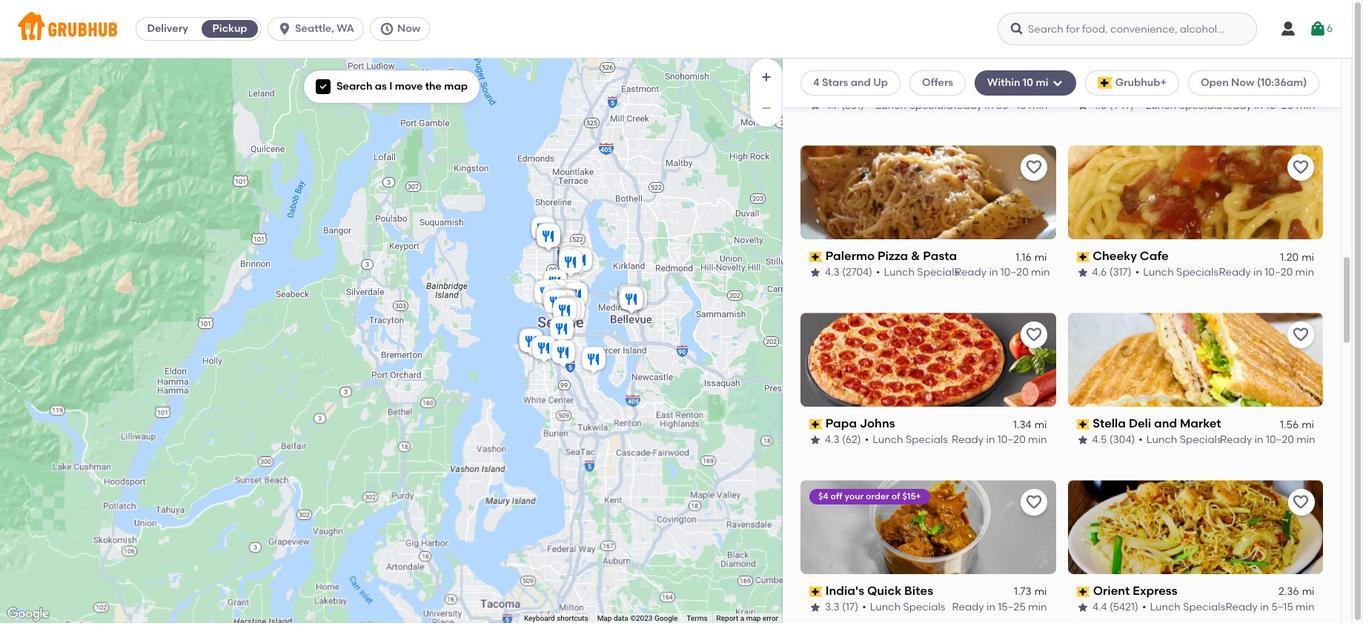 Task type: vqa. For each thing, say whether or not it's contained in the screenshot.
'Pokeworks' "icon"
yes



Task type: describe. For each thing, give the bounding box(es) containing it.
6
[[1327, 22, 1333, 35]]

1.20
[[1281, 251, 1299, 264]]

puerto vallarta image
[[516, 326, 546, 358]]

4 stars and up
[[813, 76, 888, 89]]

1 horizontal spatial svg image
[[1052, 77, 1064, 89]]

save this restaurant button for cheeky cafe
[[1288, 155, 1315, 181]]

6 button
[[1309, 16, 1333, 42]]

cheeky cafe
[[1093, 249, 1169, 264]]

pho saigon image
[[549, 287, 579, 320]]

lunch for johns
[[873, 434, 904, 446]]

1.56
[[1281, 419, 1299, 431]]

$4
[[819, 492, 829, 502]]

ready for palermo pizza & pasta
[[955, 266, 987, 279]]

main navigation navigation
[[0, 0, 1352, 59]]

grubhub+
[[1116, 76, 1167, 89]]

a pizza mart image
[[557, 240, 586, 272]]

mi for india's quick bites
[[1035, 586, 1047, 599]]

ready for orient express
[[1226, 601, 1258, 614]]

open
[[1201, 76, 1229, 89]]

move
[[395, 80, 423, 93]]

1.34
[[1013, 419, 1032, 431]]

in for palermo pizza & pasta
[[989, 266, 998, 279]]

map data ©2023 google
[[597, 615, 678, 623]]

save this restaurant button for orient express
[[1288, 489, 1315, 516]]

map
[[597, 615, 612, 623]]

ready for papa johns
[[952, 434, 984, 446]]

search as i move the map
[[337, 80, 468, 93]]

star icon image for india's quick bites
[[810, 602, 822, 614]]

0 horizontal spatial &
[[911, 249, 920, 264]]

lunch for quick
[[870, 601, 901, 614]]

• lunch specials for curry
[[868, 99, 951, 111]]

4.8 (949)
[[1093, 99, 1135, 111]]

15–25
[[998, 601, 1026, 614]]

open now (10:36am)
[[1201, 76, 1307, 89]]

4.4
[[1093, 601, 1107, 614]]

5–15
[[1272, 601, 1293, 614]]

india's quick bites
[[826, 584, 933, 598]]

min for papa johns
[[1028, 434, 1047, 446]]

10–20 for palermo pizza & pasta
[[1001, 266, 1029, 279]]

0 vertical spatial deli
[[1231, 82, 1254, 96]]

bites
[[905, 584, 933, 598]]

mi for papa johns
[[1035, 419, 1047, 431]]

star icon image for palermo pizza & pasta
[[810, 267, 822, 279]]

(317)
[[1110, 266, 1132, 279]]

seattle, wa button
[[268, 17, 370, 41]]

mi for hurry curry of tokyo
[[1035, 84, 1047, 96]]

subscription pass image for india's quick bites
[[810, 587, 823, 597]]

and for stars
[[851, 76, 871, 89]]

subscription pass image for papa johns
[[810, 419, 823, 430]]

star icon image for papa johns
[[810, 435, 822, 446]]

1.34 mi
[[1013, 419, 1047, 431]]

a
[[740, 615, 745, 623]]

within
[[988, 76, 1021, 89]]

asia bar-b-que image
[[550, 295, 580, 328]]

(10:36am)
[[1257, 76, 1307, 89]]

4.3 (62)
[[825, 434, 861, 446]]

quick
[[867, 584, 902, 598]]

papa
[[826, 417, 857, 431]]

cheeky cafe logo image
[[1068, 146, 1323, 240]]

mi for orient express
[[1302, 586, 1315, 599]]

in for chu minh tofu & vegan deli
[[1255, 99, 1264, 111]]

stella deli and market logo image
[[1068, 313, 1323, 407]]

specials for orient express
[[1183, 601, 1225, 614]]

• for minh
[[1138, 99, 1142, 111]]

0.93
[[1011, 84, 1032, 96]]

3.3
[[825, 601, 840, 614]]

palermo pizza & pasta image
[[557, 277, 586, 310]]

search
[[337, 80, 373, 93]]

specials for india's quick bites
[[903, 601, 946, 614]]

orient express image
[[547, 314, 577, 347]]

• lunch specials for quick
[[862, 601, 946, 614]]

mi for chu minh tofu & vegan deli
[[1302, 84, 1315, 96]]

wa
[[337, 22, 354, 35]]

min for india's quick bites
[[1028, 601, 1047, 614]]

jewel of india image
[[556, 244, 586, 277]]

minh
[[1120, 82, 1148, 96]]

1.56 mi
[[1281, 419, 1315, 431]]

market diner image
[[541, 287, 571, 320]]

now button
[[370, 17, 436, 41]]

delivery
[[147, 22, 188, 35]]

ready for cheeky cafe
[[1219, 266, 1251, 279]]

pokeworks image
[[617, 284, 647, 317]]

india's quick bites image
[[541, 267, 570, 300]]

star icon image for stella deli and market
[[1077, 435, 1089, 446]]

thanh vi image
[[554, 295, 584, 327]]

google image
[[4, 605, 53, 624]]

report a map error
[[717, 615, 779, 623]]

memo's mexican food image
[[556, 243, 586, 275]]

specials for stella deli and market
[[1180, 434, 1222, 446]]

star icon image for orient express
[[1077, 602, 1089, 614]]

great american diner bar image
[[517, 327, 546, 359]]

stella deli and market image
[[532, 278, 561, 310]]

specials for palermo pizza & pasta
[[917, 266, 960, 279]]

min for stella deli and market
[[1297, 434, 1316, 446]]

chu minh tofu & vegan deli image
[[554, 295, 584, 328]]

sugar bakery & cafe image
[[549, 287, 579, 320]]

vegan
[[1191, 82, 1228, 96]]

in for hurry curry of tokyo
[[985, 99, 994, 111]]

proceed to checkout
[[1186, 569, 1293, 582]]

2 horizontal spatial svg image
[[1280, 20, 1298, 38]]

• for johns
[[865, 434, 869, 446]]

stella
[[1093, 417, 1126, 431]]

4.8
[[1093, 99, 1107, 111]]

panda express image
[[615, 282, 645, 315]]

papa johns
[[826, 417, 895, 431]]

lunch for curry
[[876, 99, 907, 111]]

subscription pass image for stella deli and market
[[1077, 419, 1090, 430]]

taqueria tehuacan image
[[579, 344, 609, 377]]

(5421)
[[1109, 601, 1138, 614]]

sushi kudasai image
[[621, 284, 650, 316]]

in for india's quick bites
[[987, 601, 996, 614]]

0.94
[[1279, 84, 1299, 96]]

save this restaurant image for palermo pizza & pasta
[[1025, 159, 1043, 177]]

• for curry
[[868, 99, 872, 111]]

pizza
[[878, 249, 908, 264]]

lunch for pizza
[[884, 266, 915, 279]]

kalia indian cuisine image
[[534, 221, 563, 254]]

4.5 (304)
[[1093, 434, 1135, 446]]

terms
[[687, 615, 708, 623]]

• lunch specials for pizza
[[876, 266, 960, 279]]

ready in 10–20 min for cheeky cafe
[[1219, 266, 1315, 279]]

lunch for minh
[[1146, 99, 1177, 111]]

1.16 mi
[[1016, 251, 1047, 264]]

chu minh tofu & vegan deli
[[1093, 82, 1254, 96]]

ready in 15–25 min
[[952, 601, 1047, 614]]

min for palermo pizza & pasta
[[1031, 266, 1050, 279]]

keyboard shortcuts button
[[524, 614, 588, 624]]

0.94 mi
[[1279, 84, 1315, 96]]

min for hurry curry of tokyo
[[1029, 99, 1048, 111]]

palermo pizza & pasta
[[826, 249, 957, 264]]

star icon image for hurry curry of tokyo
[[810, 100, 822, 111]]

papa johns image
[[561, 280, 591, 313]]

in for papa johns
[[986, 434, 995, 446]]

(304)
[[1110, 434, 1135, 446]]

in for orient express
[[1260, 601, 1269, 614]]

save this restaurant button for stella deli and market
[[1288, 322, 1315, 349]]

lunch for cafe
[[1143, 266, 1174, 279]]

subscription pass image for cheeky cafe
[[1077, 252, 1090, 262]]

0.93 mi
[[1011, 84, 1047, 96]]

in for cheeky cafe
[[1254, 266, 1263, 279]]

subway® image
[[566, 245, 595, 278]]

Search for food, convenience, alcohol... search field
[[998, 13, 1257, 45]]

plus icon image
[[759, 70, 774, 85]]

chu
[[1093, 82, 1117, 96]]

off
[[831, 492, 843, 502]]

(62)
[[842, 434, 861, 446]]

specials for papa johns
[[906, 434, 948, 446]]

ready for india's quick bites
[[952, 601, 984, 614]]

pickup button
[[199, 17, 261, 41]]

stars
[[822, 76, 849, 89]]

report
[[717, 615, 739, 623]]

0 horizontal spatial map
[[444, 80, 468, 93]]

seattle, wa
[[295, 22, 354, 35]]



Task type: locate. For each thing, give the bounding box(es) containing it.
1 vertical spatial save this restaurant image
[[1292, 494, 1310, 512]]

thanh vi restaurant image
[[556, 247, 586, 280]]

svg image for 6
[[1309, 20, 1327, 38]]

min for chu minh tofu & vegan deli
[[1297, 99, 1315, 111]]

map right the the
[[444, 80, 468, 93]]

0 vertical spatial now
[[397, 22, 421, 35]]

save this restaurant image for papa johns
[[1025, 326, 1043, 344]]

svg image inside the seattle, wa button
[[277, 22, 292, 36]]

1.73
[[1014, 586, 1032, 599]]

lunch down tofu on the right top of page
[[1146, 99, 1177, 111]]

hurry curry of tokyo image
[[542, 277, 572, 310]]

lunch down express on the bottom of page
[[1150, 601, 1181, 614]]

your
[[845, 492, 864, 502]]

star icon image left 4.4
[[1077, 602, 1089, 614]]

ready in 10–20 min for stella deli and market
[[1220, 434, 1316, 446]]

map right "a"
[[746, 615, 761, 623]]

ready for stella deli and market
[[1220, 434, 1252, 446]]

star icon image
[[810, 100, 822, 111], [1077, 100, 1089, 111], [810, 267, 822, 279], [1077, 267, 1089, 279], [810, 435, 822, 446], [1077, 435, 1089, 446], [810, 602, 822, 614], [1077, 602, 1089, 614]]

subscription pass image left palermo
[[810, 252, 823, 262]]

• lunch specials down tokyo
[[868, 99, 951, 111]]

4
[[813, 76, 820, 89]]

ready in 5–15 min
[[1226, 601, 1315, 614]]

1 horizontal spatial map
[[746, 615, 761, 623]]

• lunch specials down cafe
[[1136, 266, 1219, 279]]

10–20 down 1.16
[[1001, 266, 1029, 279]]

• right (831)
[[868, 99, 872, 111]]

1 horizontal spatial now
[[1232, 76, 1255, 89]]

• down the minh
[[1138, 99, 1142, 111]]

• lunch specials down the chu minh tofu & vegan deli
[[1138, 99, 1222, 111]]

checkout
[[1244, 569, 1293, 582]]

1 horizontal spatial save this restaurant image
[[1292, 494, 1310, 512]]

svg image
[[1280, 20, 1298, 38], [380, 22, 394, 36], [1052, 77, 1064, 89]]

lunch down hurry curry of tokyo
[[876, 99, 907, 111]]

seattle,
[[295, 22, 334, 35]]

curry
[[861, 82, 893, 96]]

svg image inside now 'button'
[[380, 22, 394, 36]]

• down orient express
[[1142, 601, 1146, 614]]

0 horizontal spatial and
[[851, 76, 871, 89]]

now up move
[[397, 22, 421, 35]]

min down 1.20 mi
[[1296, 266, 1315, 279]]

min for orient express
[[1296, 601, 1315, 614]]

save this restaurant button
[[1021, 155, 1047, 181], [1288, 155, 1315, 181], [1021, 322, 1047, 349], [1288, 322, 1315, 349], [1021, 489, 1047, 516], [1288, 489, 1315, 516]]

10–20 down the 1.56
[[1266, 434, 1294, 446]]

10–20 for chu minh tofu & vegan deli
[[1266, 99, 1294, 111]]

star icon image left 4.5
[[1077, 435, 1089, 446]]

mi for palermo pizza & pasta
[[1035, 251, 1047, 264]]

orient express logo image
[[1068, 481, 1323, 575]]

grubhub plus flag logo image
[[1098, 77, 1113, 89]]

order
[[866, 492, 890, 502]]

subscription pass image
[[810, 84, 823, 95], [810, 252, 823, 262], [1077, 252, 1090, 262], [810, 587, 823, 597], [1077, 587, 1090, 597]]

taco del mar image
[[546, 285, 575, 318]]

0 vertical spatial of
[[896, 82, 908, 96]]

cheeky
[[1093, 249, 1137, 264]]

subscription pass image left 'orient'
[[1077, 587, 1090, 597]]

206 burger co (first hill) image
[[549, 287, 579, 320]]

specials
[[909, 99, 951, 111], [1179, 99, 1222, 111], [917, 266, 960, 279], [1177, 266, 1219, 279], [906, 434, 948, 446], [1180, 434, 1222, 446], [903, 601, 946, 614], [1183, 601, 1225, 614]]

10–20 down "1.34" at the right bottom of the page
[[998, 434, 1026, 446]]

in
[[985, 99, 994, 111], [1255, 99, 1264, 111], [989, 266, 998, 279], [1254, 266, 1263, 279], [986, 434, 995, 446], [1255, 434, 1264, 446], [987, 601, 996, 614], [1260, 601, 1269, 614]]

deli right 'open'
[[1231, 82, 1254, 96]]

10–20 for papa johns
[[998, 434, 1026, 446]]

ready in 10–20 min for palermo pizza & pasta
[[955, 266, 1050, 279]]

lunch
[[876, 99, 907, 111], [1146, 99, 1177, 111], [884, 266, 915, 279], [1143, 266, 1174, 279], [873, 434, 904, 446], [1147, 434, 1178, 446], [870, 601, 901, 614], [1150, 601, 1181, 614]]

lunch down johns
[[873, 434, 904, 446]]

• down palermo pizza & pasta
[[876, 266, 880, 279]]

report a map error link
[[717, 615, 779, 623]]

india's quick bites logo image
[[801, 481, 1056, 575]]

lunch down quick
[[870, 601, 901, 614]]

star icon image for chu minh tofu & vegan deli
[[1077, 100, 1089, 111]]

• for deli
[[1139, 434, 1143, 446]]

svg image for search as i move the map
[[319, 82, 328, 91]]

save this restaurant image for stella deli and market
[[1292, 326, 1310, 344]]

subscription pass image for orient express
[[1077, 587, 1090, 597]]

error
[[763, 615, 779, 623]]

cheeky cafe image
[[558, 295, 588, 327]]

pasta
[[923, 249, 957, 264]]

• lunch specials for cafe
[[1136, 266, 1219, 279]]

subscription pass image
[[1077, 84, 1090, 95], [810, 419, 823, 430], [1077, 419, 1090, 430]]

$4 off your order of $15+
[[819, 492, 921, 502]]

north star diner & shanghai room image
[[534, 221, 563, 253]]

svg image left seattle,
[[277, 22, 292, 36]]

1 vertical spatial &
[[911, 249, 920, 264]]

ready in 10–20 min down 1.16
[[955, 266, 1050, 279]]

the
[[425, 80, 442, 93]]

tropical smoothie cafe image
[[617, 284, 647, 316]]

svg image up within 10 mi
[[1010, 22, 1025, 36]]

piroshki on madison image
[[551, 287, 581, 319]]

4.3 for palermo pizza & pasta
[[825, 266, 840, 279]]

min down 1.16 mi
[[1031, 266, 1050, 279]]

shortcuts
[[557, 615, 588, 623]]

4.7 (831)
[[825, 99, 865, 111]]

• lunch specials down market
[[1139, 434, 1222, 446]]

ready in 10–20 min for papa johns
[[952, 434, 1047, 446]]

subscription pass image left cheeky
[[1077, 252, 1090, 262]]

save this restaurant button for palermo pizza & pasta
[[1021, 155, 1047, 181]]

of right up
[[896, 82, 908, 96]]

costa's restaurant image
[[556, 244, 586, 277]]

1 vertical spatial of
[[892, 492, 900, 502]]

stella deli and market
[[1093, 417, 1222, 431]]

star icon image left 4.8 at right top
[[1077, 100, 1089, 111]]

lunch down cafe
[[1143, 266, 1174, 279]]

1 horizontal spatial and
[[1154, 417, 1178, 431]]

0 vertical spatial map
[[444, 80, 468, 93]]

star icon image for cheeky cafe
[[1077, 267, 1089, 279]]

ready in 10–20 min down 1.20
[[1219, 266, 1315, 279]]

save this restaurant button for papa johns
[[1021, 322, 1047, 349]]

specials for hurry curry of tokyo
[[909, 99, 951, 111]]

india's
[[826, 584, 865, 598]]

to
[[1231, 569, 1241, 582]]

ready for hurry curry of tokyo
[[950, 99, 983, 111]]

subscription pass image for chu minh tofu & vegan deli
[[1077, 84, 1090, 95]]

1 vertical spatial 4.3
[[825, 434, 840, 446]]

lunch down stella deli and market
[[1147, 434, 1178, 446]]

and left market
[[1154, 417, 1178, 431]]

4.3 down palermo
[[825, 266, 840, 279]]

10–20
[[1266, 99, 1294, 111], [1001, 266, 1029, 279], [1265, 266, 1293, 279], [998, 434, 1026, 446], [1266, 434, 1294, 446]]

0 vertical spatial and
[[851, 76, 871, 89]]

• right (17)
[[862, 601, 867, 614]]

star icon image left the 4.3 (62)
[[810, 435, 822, 446]]

map
[[444, 80, 468, 93], [746, 615, 761, 623]]

subscription pass image left papa
[[810, 419, 823, 430]]

in for stella deli and market
[[1255, 434, 1264, 446]]

tokyo
[[910, 82, 944, 96]]

4.5
[[1093, 434, 1107, 446]]

0 vertical spatial &
[[1179, 82, 1188, 96]]

• lunch specials for express
[[1142, 601, 1225, 614]]

deli shez cafe image
[[540, 283, 569, 315]]

2 4.3 from the top
[[825, 434, 840, 446]]

i
[[389, 80, 393, 93]]

& right pizza
[[911, 249, 920, 264]]

• lunch specials down johns
[[865, 434, 948, 446]]

svg image inside 6 button
[[1309, 20, 1327, 38]]

specials for chu minh tofu & vegan deli
[[1179, 99, 1222, 111]]

&
[[1179, 82, 1188, 96], [911, 249, 920, 264]]

cafe
[[1140, 249, 1169, 264]]

save this restaurant image for orient express
[[1292, 494, 1310, 512]]

jucivana image
[[554, 293, 584, 326]]

offers
[[922, 76, 954, 89]]

ready in 10–20 min down the 1.56
[[1220, 434, 1316, 446]]

map region
[[0, 14, 934, 624]]

4.3 for papa johns
[[825, 434, 840, 446]]

of left $15+
[[892, 492, 900, 502]]

subscription pass image for palermo pizza & pasta
[[810, 252, 823, 262]]

4.4 (5421)
[[1093, 601, 1138, 614]]

specials for cheeky cafe
[[1177, 266, 1219, 279]]

1 horizontal spatial deli
[[1231, 82, 1254, 96]]

and left up
[[851, 76, 871, 89]]

10–20 down 1.20
[[1265, 266, 1293, 279]]

now
[[397, 22, 421, 35], [1232, 76, 1255, 89]]

4.7
[[825, 99, 839, 111]]

subscription pass image left 'hurry'
[[810, 84, 823, 95]]

• for cafe
[[1136, 266, 1140, 279]]

• lunch specials for minh
[[1138, 99, 1222, 111]]

min down 0.93 mi
[[1029, 99, 1048, 111]]

• for pizza
[[876, 266, 880, 279]]

hurry
[[826, 82, 858, 96]]

& right tofu on the right top of page
[[1179, 82, 1188, 96]]

subscription pass image left chu on the top right of page
[[1077, 84, 1090, 95]]

1 vertical spatial and
[[1154, 417, 1178, 431]]

• lunch specials for deli
[[1139, 434, 1222, 446]]

ready in 10–20 min down 0.94
[[1220, 99, 1315, 111]]

0 horizontal spatial now
[[397, 22, 421, 35]]

ready in 10–20 min down "1.34" at the right bottom of the page
[[952, 434, 1047, 446]]

now inside 'button'
[[397, 22, 421, 35]]

$15+
[[903, 492, 921, 502]]

0 vertical spatial save this restaurant image
[[1025, 159, 1043, 177]]

svg image left search
[[319, 82, 328, 91]]

min down 0.94 mi
[[1297, 99, 1315, 111]]

deli up (304)
[[1129, 417, 1152, 431]]

johns
[[860, 417, 895, 431]]

• right "(317)"
[[1136, 266, 1140, 279]]

proceed to checkout button
[[1140, 563, 1339, 589]]

delivery button
[[137, 17, 199, 41]]

orient express
[[1093, 584, 1177, 598]]

patty's eggnest image
[[529, 214, 558, 247]]

lunch down pizza
[[884, 266, 915, 279]]

• lunch specials
[[868, 99, 951, 111], [1138, 99, 1222, 111], [876, 266, 960, 279], [1136, 266, 1219, 279], [865, 434, 948, 446], [1139, 434, 1222, 446], [862, 601, 946, 614], [1142, 601, 1225, 614]]

• right (62)
[[865, 434, 869, 446]]

1 vertical spatial map
[[746, 615, 761, 623]]

svg image left 6 button
[[1280, 20, 1298, 38]]

min for cheeky cafe
[[1296, 266, 1315, 279]]

1 horizontal spatial &
[[1179, 82, 1188, 96]]

svg image
[[1309, 20, 1327, 38], [277, 22, 292, 36], [1010, 22, 1025, 36], [319, 82, 328, 91]]

star icon image left 3.3
[[810, 602, 822, 614]]

(2704)
[[842, 266, 873, 279]]

save this restaurant image
[[1292, 159, 1310, 177], [1025, 326, 1043, 344], [1292, 326, 1310, 344], [1025, 494, 1043, 512]]

• lunch specials down the bites
[[862, 601, 946, 614]]

star icon image left 4.7
[[810, 100, 822, 111]]

10–20 for cheeky cafe
[[1265, 266, 1293, 279]]

subscription pass image left "india's"
[[810, 587, 823, 597]]

• for quick
[[862, 601, 867, 614]]

(949)
[[1110, 99, 1135, 111]]

• lunch specials down pasta
[[876, 266, 960, 279]]

ready for chu minh tofu & vegan deli
[[1220, 99, 1252, 111]]

min down the '1.56 mi'
[[1297, 434, 1316, 446]]

svg image for seattle, wa
[[277, 22, 292, 36]]

star icon image left 4.6
[[1077, 267, 1089, 279]]

• right (304)
[[1139, 434, 1143, 446]]

0 vertical spatial 4.3
[[825, 266, 840, 279]]

svg image right wa
[[380, 22, 394, 36]]

proceed
[[1186, 569, 1229, 582]]

mi for cheeky cafe
[[1302, 251, 1315, 264]]

1 4.3 from the top
[[825, 266, 840, 279]]

google
[[655, 615, 678, 623]]

keyboard
[[524, 615, 555, 623]]

within 10 mi
[[988, 76, 1049, 89]]

4.3 down papa
[[825, 434, 840, 446]]

lunch for deli
[[1147, 434, 1178, 446]]

save this restaurant image for cheeky cafe
[[1292, 159, 1310, 177]]

ready in 35–45 min
[[950, 99, 1048, 111]]

10–20 for stella deli and market
[[1266, 434, 1294, 446]]

min down 1.73 mi
[[1028, 601, 1047, 614]]

pickup
[[213, 22, 247, 35]]

palermo
[[826, 249, 875, 264]]

2.36 mi
[[1279, 586, 1315, 599]]

svg image up 0.94 mi
[[1309, 20, 1327, 38]]

subscription pass image for hurry curry of tokyo
[[810, 84, 823, 95]]

save this restaurant image
[[1025, 159, 1043, 177], [1292, 494, 1310, 512]]

• lunch specials for johns
[[865, 434, 948, 446]]

(831)
[[841, 99, 865, 111]]

1 vertical spatial now
[[1232, 76, 1255, 89]]

subscription pass image left stella
[[1077, 419, 1090, 430]]

and for deli
[[1154, 417, 1178, 431]]

min
[[1029, 99, 1048, 111], [1297, 99, 1315, 111], [1031, 266, 1050, 279], [1296, 266, 1315, 279], [1028, 434, 1047, 446], [1297, 434, 1316, 446], [1028, 601, 1047, 614], [1296, 601, 1315, 614]]

• lunch specials down express on the bottom of page
[[1142, 601, 1225, 614]]

minus icon image
[[759, 101, 774, 116]]

ready in 10–20 min for chu minh tofu & vegan deli
[[1220, 99, 1315, 111]]

up
[[874, 76, 888, 89]]

orient
[[1093, 584, 1130, 598]]

star icon image left the 4.3 (2704)
[[810, 267, 822, 279]]

palermo pizza & pasta logo image
[[801, 146, 1056, 240]]

4.6 (317)
[[1093, 266, 1132, 279]]

• for express
[[1142, 601, 1146, 614]]

harried & hungry image
[[549, 338, 578, 370]]

data
[[614, 615, 628, 623]]

svg image right 0.93 mi
[[1052, 77, 1064, 89]]

1.20 mi
[[1281, 251, 1315, 264]]

1 vertical spatial deli
[[1129, 417, 1152, 431]]

romano pizza & pasta image
[[529, 333, 559, 366]]

now right 'open'
[[1232, 76, 1255, 89]]

lunch for express
[[1150, 601, 1181, 614]]

2.36
[[1279, 586, 1299, 599]]

papa johns logo image
[[801, 313, 1056, 407]]

10–20 down 0.94
[[1266, 99, 1294, 111]]

min down 2.36 mi
[[1296, 601, 1315, 614]]

3.3 (17)
[[825, 601, 859, 614]]

mi
[[1036, 76, 1049, 89], [1035, 84, 1047, 96], [1302, 84, 1315, 96], [1035, 251, 1047, 264], [1302, 251, 1315, 264], [1035, 419, 1047, 431], [1302, 419, 1315, 431], [1035, 586, 1047, 599], [1302, 586, 1315, 599]]

1.73 mi
[[1014, 586, 1047, 599]]

0 horizontal spatial svg image
[[380, 22, 394, 36]]

mi for stella deli and market
[[1302, 419, 1315, 431]]

min down 1.34 mi
[[1028, 434, 1047, 446]]

0 horizontal spatial deli
[[1129, 417, 1152, 431]]

tofu
[[1151, 82, 1176, 96]]

0 horizontal spatial save this restaurant image
[[1025, 159, 1043, 177]]

4.3 (2704)
[[825, 266, 873, 279]]



